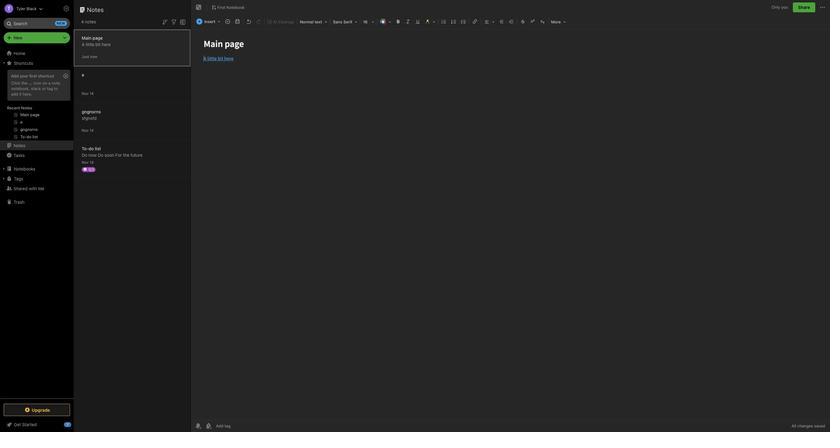 Task type: describe. For each thing, give the bounding box(es) containing it.
0 vertical spatial notes
[[87, 6, 104, 13]]

home
[[14, 51, 25, 56]]

upgrade
[[32, 407, 50, 413]]

text
[[315, 19, 322, 24]]

all changes saved
[[792, 424, 826, 428]]

for
[[115, 152, 122, 158]]

indent image
[[498, 17, 506, 26]]

Alignment field
[[482, 17, 497, 26]]

icon on a note, notebook, stack or tag to add it here.
[[11, 81, 61, 96]]

insert link image
[[471, 17, 479, 26]]

new
[[14, 35, 22, 40]]

new search field
[[8, 18, 67, 29]]

Help and Learning task checklist field
[[0, 420, 74, 430]]

add
[[11, 73, 19, 78]]

notes
[[85, 19, 96, 24]]

Add tag field
[[215, 423, 262, 429]]

0/3
[[89, 167, 94, 172]]

more
[[551, 19, 561, 24]]

your
[[20, 73, 28, 78]]

4 notes
[[81, 19, 96, 24]]

Search text field
[[8, 18, 66, 29]]

notes link
[[0, 140, 73, 150]]

recent notes
[[7, 105, 32, 110]]

here
[[102, 42, 111, 47]]

shared with me
[[14, 186, 44, 191]]

Add filters field
[[170, 18, 178, 26]]

shared with me link
[[0, 183, 73, 193]]

undo image
[[245, 17, 253, 26]]

only
[[772, 5, 781, 10]]

0 vertical spatial now
[[90, 54, 97, 59]]

16
[[363, 19, 368, 24]]

...
[[28, 81, 33, 85]]

expand tags image
[[2, 176, 6, 181]]

future
[[131, 152, 143, 158]]

3 nov from the top
[[82, 160, 89, 165]]

settings image
[[63, 5, 70, 12]]

first notebook button
[[210, 3, 247, 12]]

changes
[[798, 424, 814, 428]]

tags button
[[0, 174, 73, 183]]

trash
[[14, 199, 25, 205]]

soon
[[105, 152, 114, 158]]

to
[[54, 86, 58, 91]]

new
[[57, 21, 65, 25]]

page
[[93, 35, 103, 40]]

a
[[82, 42, 85, 47]]

3 14 from the top
[[90, 160, 94, 165]]

shortcuts
[[14, 60, 33, 66]]

calendar event image
[[233, 17, 242, 26]]

only you
[[772, 5, 788, 10]]

recent
[[7, 105, 20, 110]]

black
[[27, 6, 37, 11]]

add tag image
[[205, 422, 212, 430]]

first
[[29, 73, 37, 78]]

2 do from the left
[[98, 152, 103, 158]]

tyler
[[16, 6, 25, 11]]

2 nov 14 from the top
[[82, 128, 94, 133]]

Font color field
[[378, 17, 393, 26]]

just
[[82, 54, 89, 59]]

sans
[[333, 19, 342, 24]]

stack
[[31, 86, 41, 91]]

insert
[[204, 19, 215, 24]]

0 horizontal spatial the
[[21, 81, 27, 85]]

checklist image
[[459, 17, 468, 26]]

new button
[[4, 32, 70, 43]]

Heading level field
[[298, 17, 329, 26]]

started
[[22, 422, 37, 427]]

add
[[11, 92, 18, 96]]

task image
[[223, 17, 232, 26]]

7
[[67, 423, 69, 427]]

notebooks
[[14, 166, 35, 171]]

notebooks link
[[0, 164, 73, 174]]

subscript image
[[538, 17, 547, 26]]

group inside tree
[[0, 68, 73, 143]]

More actions field
[[819, 2, 827, 12]]

1 nov from the top
[[82, 91, 89, 96]]

shared
[[14, 186, 28, 191]]

add your first shortcut
[[11, 73, 54, 78]]

2 vertical spatial notes
[[14, 143, 25, 148]]

tyler black
[[16, 6, 37, 11]]

do
[[89, 146, 94, 151]]

bold image
[[394, 17, 403, 26]]



Task type: locate. For each thing, give the bounding box(es) containing it.
to-
[[82, 146, 89, 151]]

all
[[792, 424, 797, 428]]

first
[[217, 5, 225, 10]]

notes up tasks
[[14, 143, 25, 148]]

first notebook
[[217, 5, 245, 10]]

saved
[[815, 424, 826, 428]]

superscript image
[[529, 17, 537, 26]]

2 vertical spatial nov 14
[[82, 160, 94, 165]]

to-do list do now do soon for the future
[[82, 146, 143, 158]]

just now
[[82, 54, 97, 59]]

4
[[81, 19, 84, 24]]

the inside to-do list do now do soon for the future
[[123, 152, 129, 158]]

notebook,
[[11, 86, 30, 91]]

strikethrough image
[[519, 17, 527, 26]]

here.
[[23, 92, 32, 96]]

little
[[86, 42, 94, 47]]

14
[[90, 91, 94, 96], [90, 128, 94, 133], [90, 160, 94, 165]]

0 horizontal spatial do
[[82, 152, 87, 158]]

icon
[[34, 81, 41, 85]]

more actions image
[[819, 4, 827, 11]]

shortcuts button
[[0, 58, 73, 68]]

do
[[82, 152, 87, 158], [98, 152, 103, 158]]

main
[[82, 35, 92, 40]]

get
[[14, 422, 21, 427]]

group
[[0, 68, 73, 143]]

do down to-
[[82, 152, 87, 158]]

Account field
[[0, 2, 43, 15]]

0 vertical spatial 14
[[90, 91, 94, 96]]

or
[[42, 86, 46, 91]]

sfgnsfd
[[82, 115, 97, 121]]

notes up "notes"
[[87, 6, 104, 13]]

nov 14 up 0/3
[[82, 160, 94, 165]]

expand notebooks image
[[2, 166, 6, 171]]

a
[[48, 81, 50, 85]]

click to collapse image
[[71, 421, 76, 428]]

expand note image
[[195, 4, 203, 11]]

shortcut
[[38, 73, 54, 78]]

2 nov from the top
[[82, 128, 89, 133]]

do down 'list'
[[98, 152, 103, 158]]

nov 14 up gngnsrns
[[82, 91, 94, 96]]

notes
[[87, 6, 104, 13], [21, 105, 32, 110], [14, 143, 25, 148]]

serif
[[344, 19, 353, 24]]

normal text
[[300, 19, 322, 24]]

numbered list image
[[450, 17, 458, 26]]

click the ...
[[11, 81, 33, 85]]

Font size field
[[361, 17, 376, 26]]

the left ...
[[21, 81, 27, 85]]

bulleted list image
[[440, 17, 448, 26]]

click
[[11, 81, 20, 85]]

share
[[798, 5, 811, 10]]

italic image
[[404, 17, 412, 26]]

on
[[43, 81, 47, 85]]

0 vertical spatial nov 14
[[82, 91, 94, 96]]

now inside to-do list do now do soon for the future
[[88, 152, 97, 158]]

nov
[[82, 91, 89, 96], [82, 128, 89, 133], [82, 160, 89, 165]]

you
[[782, 5, 788, 10]]

group containing add your first shortcut
[[0, 68, 73, 143]]

Note Editor text field
[[191, 30, 830, 420]]

0 vertical spatial nov
[[82, 91, 89, 96]]

nov down e
[[82, 91, 89, 96]]

Insert field
[[195, 17, 223, 26]]

gngnsrns
[[82, 109, 101, 114]]

1 14 from the top
[[90, 91, 94, 96]]

1 vertical spatial the
[[123, 152, 129, 158]]

1 horizontal spatial do
[[98, 152, 103, 158]]

Font family field
[[331, 17, 360, 26]]

get started
[[14, 422, 37, 427]]

More field
[[549, 17, 568, 26]]

now right just
[[90, 54, 97, 59]]

upgrade button
[[4, 404, 70, 416]]

me
[[38, 186, 44, 191]]

1 vertical spatial nov
[[82, 128, 89, 133]]

1 vertical spatial nov 14
[[82, 128, 94, 133]]

1 vertical spatial 14
[[90, 128, 94, 133]]

add filters image
[[170, 18, 178, 26]]

the
[[21, 81, 27, 85], [123, 152, 129, 158]]

now
[[90, 54, 97, 59], [88, 152, 97, 158]]

14 up 0/3
[[90, 160, 94, 165]]

14 up gngnsrns
[[90, 91, 94, 96]]

1 horizontal spatial the
[[123, 152, 129, 158]]

main page a little bit here
[[82, 35, 111, 47]]

e
[[82, 72, 84, 77]]

2 vertical spatial 14
[[90, 160, 94, 165]]

0 vertical spatial the
[[21, 81, 27, 85]]

note window element
[[191, 0, 830, 432]]

1 nov 14 from the top
[[82, 91, 94, 96]]

1 vertical spatial notes
[[21, 105, 32, 110]]

underline image
[[414, 17, 422, 26]]

tasks button
[[0, 150, 73, 160]]

list
[[95, 146, 101, 151]]

the right for
[[123, 152, 129, 158]]

View options field
[[178, 18, 187, 26]]

normal
[[300, 19, 314, 24]]

nov 14 down sfgnsfd
[[82, 128, 94, 133]]

bit
[[95, 42, 101, 47]]

tag
[[47, 86, 53, 91]]

Sort options field
[[161, 18, 169, 26]]

nov 14
[[82, 91, 94, 96], [82, 128, 94, 133], [82, 160, 94, 165]]

nov up 0/3
[[82, 160, 89, 165]]

1 do from the left
[[82, 152, 87, 158]]

tasks
[[14, 153, 25, 158]]

home link
[[0, 48, 74, 58]]

add a reminder image
[[195, 422, 202, 430]]

sans serif
[[333, 19, 353, 24]]

share button
[[793, 2, 816, 12]]

trash link
[[0, 197, 73, 207]]

2 14 from the top
[[90, 128, 94, 133]]

note,
[[52, 81, 61, 85]]

outdent image
[[507, 17, 516, 26]]

2 vertical spatial nov
[[82, 160, 89, 165]]

nov down sfgnsfd
[[82, 128, 89, 133]]

Highlight field
[[423, 17, 438, 26]]

tree
[[0, 48, 74, 398]]

it
[[19, 92, 22, 96]]

notebook
[[227, 5, 245, 10]]

now down "do"
[[88, 152, 97, 158]]

tags
[[14, 176, 23, 181]]

3 nov 14 from the top
[[82, 160, 94, 165]]

tree containing home
[[0, 48, 74, 398]]

with
[[29, 186, 37, 191]]

1 vertical spatial now
[[88, 152, 97, 158]]

notes right recent
[[21, 105, 32, 110]]

14 down sfgnsfd
[[90, 128, 94, 133]]



Task type: vqa. For each thing, say whether or not it's contained in the screenshot.
the 00D:07H:28M:52S in the left of the page
no



